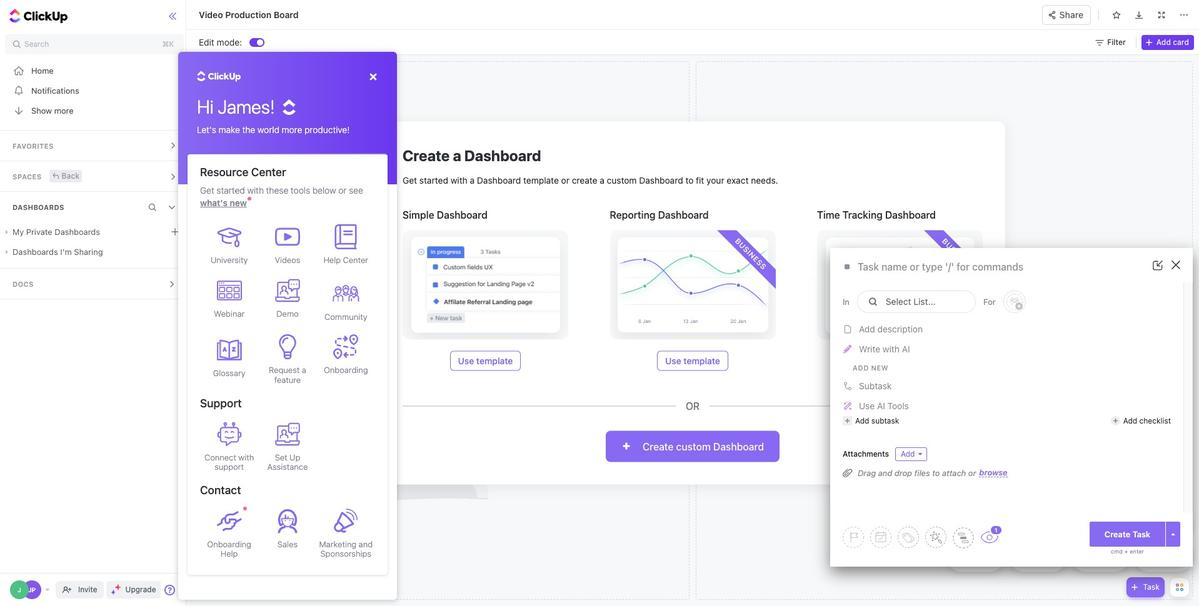 Task type: vqa. For each thing, say whether or not it's contained in the screenshot.
HEADING related to Heading 2
no



Task type: describe. For each thing, give the bounding box(es) containing it.
request a feature
[[269, 365, 306, 385]]

Task name or type '/' for commands text field
[[858, 261, 1131, 274]]

world
[[258, 124, 279, 135]]

dashboards for dashboards i'm sharing
[[13, 247, 58, 257]]

dashboards for dashboards
[[13, 203, 64, 211]]

up
[[290, 452, 300, 462]]

sales
[[278, 539, 298, 549]]

use for reporting
[[665, 355, 681, 366]]

time tracking dashboard
[[817, 209, 936, 220]]

get started with a dashboard template or create a custom dashboard to fit your exact needs.
[[403, 175, 778, 185]]

reporting dashboard image
[[610, 230, 776, 340]]

attach
[[942, 468, 966, 478]]

my
[[13, 227, 24, 237]]

use for simple
[[458, 355, 474, 366]]

community
[[325, 312, 367, 322]]

reporting
[[610, 209, 656, 220]]

sponsorships
[[321, 549, 371, 559]]

back
[[62, 171, 80, 180]]

with inside connect with support
[[238, 452, 254, 462]]

get started with these tools below or see
[[200, 185, 363, 196]]

upgrade
[[125, 585, 156, 595]]

use template button for time tracking dashboard
[[865, 351, 936, 371]]

create a dashboard
[[403, 147, 541, 164]]

started for create
[[419, 175, 448, 185]]

excel & csv link
[[1071, 506, 1131, 538]]

search
[[24, 39, 49, 49]]

custom inside button
[[676, 441, 711, 452]]

tools
[[888, 401, 909, 411]]

ai inside the use ai tools button
[[877, 401, 885, 411]]

show
[[31, 105, 52, 115]]

a down create a dashboard
[[470, 175, 475, 185]]

exact
[[727, 175, 749, 185]]

demo
[[277, 309, 299, 319]]

glossary
[[213, 369, 246, 379]]

see
[[349, 185, 363, 196]]

use inside button
[[859, 401, 875, 411]]

use template for simple dashboard
[[458, 355, 513, 366]]

a up simple dashboard
[[453, 147, 461, 164]]

write
[[859, 344, 881, 355]]

description
[[878, 324, 923, 335]]

notifications link
[[0, 81, 189, 101]]

new for add new
[[871, 364, 889, 372]]

notifications
[[31, 85, 79, 95]]

time
[[817, 209, 840, 220]]

these
[[266, 185, 288, 196]]

1 horizontal spatial to
[[932, 468, 940, 478]]

the
[[242, 124, 255, 135]]

university
[[211, 255, 248, 265]]

contact
[[200, 484, 241, 497]]

a inside request a feature
[[302, 365, 306, 375]]

for
[[984, 297, 996, 307]]

favorites
[[13, 142, 54, 150]]

home link
[[0, 61, 189, 81]]

invite
[[78, 585, 97, 595]]

with down create a dashboard
[[451, 175, 468, 185]]

subtask
[[872, 416, 899, 426]]

use ai tools
[[859, 401, 909, 411]]

create for create a dashboard
[[403, 147, 450, 164]]

add for add new
[[853, 364, 869, 372]]

resource center
[[200, 166, 286, 179]]

what's new
[[200, 197, 247, 208]]

your
[[707, 175, 724, 185]]

drop
[[895, 468, 912, 478]]

add for add subtask
[[855, 416, 869, 426]]

what's
[[200, 197, 228, 208]]

create for create task
[[1105, 529, 1131, 539]]

add for add checklist
[[1123, 416, 1138, 426]]

videos
[[275, 255, 300, 265]]

marketing and sponsorships
[[319, 539, 373, 559]]

cmd + enter
[[1111, 548, 1144, 555]]

add subtask
[[855, 416, 899, 426]]

1 vertical spatial more
[[282, 124, 302, 135]]

center for help center
[[343, 255, 368, 265]]

let's
[[197, 124, 216, 135]]

needs.
[[751, 175, 778, 185]]

more inside sidebar navigation
[[54, 105, 74, 115]]

upgrade link
[[106, 582, 161, 599]]

assistance
[[267, 462, 308, 472]]

pm
[[1112, 5, 1124, 15]]

what's new link
[[200, 197, 251, 208]]

nov 7, 2023 at 1:00 pm
[[1037, 5, 1124, 15]]

excel & csv
[[1086, 519, 1127, 527]]

support
[[200, 397, 242, 410]]

1 horizontal spatial help
[[324, 255, 341, 265]]

add card
[[1157, 37, 1189, 47]]

show more
[[31, 105, 74, 115]]

new for what's new
[[230, 197, 247, 208]]

let's make the world more productive!
[[197, 124, 350, 135]]

with inside button
[[883, 344, 900, 355]]

add description
[[859, 324, 923, 335]]

1 vertical spatial task
[[1143, 583, 1160, 592]]

0 vertical spatial task
[[1133, 529, 1151, 539]]

connect
[[204, 452, 236, 462]]

started for resource
[[217, 185, 245, 196]]

at
[[1084, 5, 1092, 15]]

csv
[[1112, 519, 1127, 527]]

&
[[1105, 519, 1110, 527]]

template for simple dashboard
[[476, 355, 513, 366]]

0 horizontal spatial to
[[686, 175, 694, 185]]



Task type: locate. For each thing, give the bounding box(es) containing it.
or for get started with a dashboard template or create a custom dashboard to fit your exact needs.
[[561, 175, 570, 185]]

james!
[[218, 96, 275, 118]]

help right videos
[[324, 255, 341, 265]]

files
[[915, 468, 930, 478]]

create
[[403, 147, 450, 164], [643, 441, 674, 452], [1105, 529, 1131, 539]]

cmd
[[1111, 548, 1123, 555]]

1 horizontal spatial center
[[343, 255, 368, 265]]

use template button for simple dashboard
[[450, 351, 521, 371]]

1 vertical spatial create
[[643, 441, 674, 452]]

my private dashboards
[[13, 227, 100, 237]]

add left subtask
[[855, 416, 869, 426]]

0 horizontal spatial more
[[54, 105, 74, 115]]

a right create
[[600, 175, 605, 185]]

1 vertical spatial and
[[359, 539, 373, 549]]

0 horizontal spatial onboarding
[[207, 539, 251, 549]]

and right marketing
[[359, 539, 373, 549]]

None text field
[[199, 7, 607, 23]]

1 horizontal spatial onboarding
[[324, 365, 368, 375]]

2 dashboards from the top
[[13, 247, 58, 257]]

and left drop
[[878, 468, 892, 478]]

0 vertical spatial onboarding
[[324, 365, 368, 375]]

1 horizontal spatial more
[[282, 124, 302, 135]]

ai
[[902, 344, 910, 355], [877, 401, 885, 411]]

onboarding for onboarding help
[[207, 539, 251, 549]]

nov
[[1037, 5, 1052, 15]]

1 vertical spatial onboarding
[[207, 539, 251, 549]]

1 horizontal spatial get
[[403, 175, 417, 185]]

add down write
[[853, 364, 869, 372]]

add card button
[[1142, 35, 1194, 50]]

webinar
[[214, 309, 245, 319]]

set up assistance
[[267, 452, 308, 472]]

simple dashboard image
[[403, 230, 568, 340]]

0 vertical spatial create
[[403, 147, 450, 164]]

1 horizontal spatial use template
[[665, 355, 720, 366]]

help left sales
[[221, 549, 238, 559]]

custom
[[607, 175, 637, 185], [676, 441, 711, 452]]

or right attach
[[968, 468, 976, 478]]

set
[[275, 452, 287, 462]]

card
[[1173, 37, 1189, 47]]

⌘k
[[162, 39, 174, 49]]

center
[[251, 166, 286, 179], [343, 255, 368, 265]]

get
[[403, 175, 417, 185], [200, 185, 214, 196]]

template
[[523, 175, 559, 185], [476, 355, 513, 366], [684, 355, 720, 366], [891, 355, 928, 366]]

time tracking dashboard image
[[817, 230, 983, 340]]

share
[[1060, 9, 1084, 20]]

and for sponsorships
[[359, 539, 373, 549]]

request
[[269, 365, 300, 375]]

help center
[[324, 255, 368, 265]]

use template button for reporting dashboard
[[657, 351, 728, 371]]

new up subtask
[[871, 364, 889, 372]]

drag
[[858, 468, 876, 478]]

1 use template from the left
[[458, 355, 513, 366]]

and inside marketing and sponsorships
[[359, 539, 373, 549]]

ai down the description
[[902, 344, 910, 355]]

and for drop
[[878, 468, 892, 478]]

productive!
[[305, 124, 350, 135]]

get up simple
[[403, 175, 417, 185]]

dashboards
[[55, 227, 100, 237]]

or for get started with these tools below or see
[[338, 185, 347, 196]]

write with ai
[[859, 344, 910, 355]]

center for resource center
[[251, 166, 286, 179]]

support
[[215, 462, 244, 472]]

below
[[312, 185, 336, 196]]

0 horizontal spatial started
[[217, 185, 245, 196]]

0 vertical spatial to
[[686, 175, 694, 185]]

with right connect
[[238, 452, 254, 462]]

1 horizontal spatial ai
[[902, 344, 910, 355]]

2 use template button from the left
[[657, 351, 728, 371]]

add
[[1157, 37, 1171, 47], [859, 324, 875, 335], [853, 364, 869, 372], [855, 416, 869, 426], [1123, 416, 1138, 426]]

add left card
[[1157, 37, 1171, 47]]

or left see
[[338, 185, 347, 196]]

0 vertical spatial ai
[[902, 344, 910, 355]]

2 use template from the left
[[665, 355, 720, 366]]

a right 'feature'
[[302, 365, 306, 375]]

add for add description
[[859, 324, 875, 335]]

i'm
[[60, 247, 72, 257]]

0 vertical spatial center
[[251, 166, 286, 179]]

get for resource
[[200, 185, 214, 196]]

create inside button
[[643, 441, 674, 452]]

2 horizontal spatial use template
[[873, 355, 928, 366]]

get up what's
[[200, 185, 214, 196]]

help inside onboarding help
[[221, 549, 238, 559]]

create for create custom dashboard
[[643, 441, 674, 452]]

0 horizontal spatial new
[[230, 197, 247, 208]]

checklist
[[1140, 416, 1171, 426]]

center up these
[[251, 166, 286, 179]]

started up simple dashboard
[[419, 175, 448, 185]]

task up enter
[[1133, 529, 1151, 539]]

dashboard inside button
[[713, 441, 764, 452]]

more right the world
[[282, 124, 302, 135]]

create task
[[1105, 529, 1151, 539]]

use template for reporting dashboard
[[665, 355, 720, 366]]

clickup logo image
[[1133, 5, 1189, 16]]

resource
[[200, 166, 248, 179]]

or up create custom dashboard button
[[686, 400, 700, 412]]

fit
[[696, 175, 704, 185]]

connect with support
[[204, 452, 254, 472]]

0 horizontal spatial create
[[403, 147, 450, 164]]

ai up add subtask
[[877, 401, 885, 411]]

or for drag and drop files to attach or
[[968, 468, 976, 478]]

get for create
[[403, 175, 417, 185]]

pencil alt image
[[844, 345, 852, 354]]

1 use template button from the left
[[450, 351, 521, 371]]

0 horizontal spatial help
[[221, 549, 238, 559]]

1 dashboards from the top
[[13, 203, 64, 211]]

more
[[54, 105, 74, 115], [282, 124, 302, 135]]

hi
[[197, 96, 214, 118]]

use template
[[458, 355, 513, 366], [665, 355, 720, 366], [873, 355, 928, 366]]

dashboards
[[13, 203, 64, 211], [13, 247, 58, 257]]

new
[[230, 197, 247, 208], [871, 364, 889, 372]]

ai inside the write with ai button
[[902, 344, 910, 355]]

favorites button
[[0, 131, 189, 161]]

home
[[31, 65, 54, 75]]

1:00
[[1094, 5, 1110, 15]]

template for time tracking dashboard
[[891, 355, 928, 366]]

1 vertical spatial center
[[343, 255, 368, 265]]

to
[[686, 175, 694, 185], [932, 468, 940, 478]]

in
[[843, 297, 850, 307]]

3 use template button from the left
[[865, 351, 936, 371]]

with down add description
[[883, 344, 900, 355]]

to left fit
[[686, 175, 694, 185]]

2 horizontal spatial use template button
[[865, 351, 936, 371]]

make
[[219, 124, 240, 135]]

2023
[[1062, 5, 1082, 15]]

0 vertical spatial custom
[[607, 175, 637, 185]]

1 horizontal spatial use template button
[[657, 351, 728, 371]]

0 vertical spatial help
[[324, 255, 341, 265]]

use ai tools button
[[839, 396, 1175, 416]]

edit mode:
[[199, 37, 242, 47]]

2 vertical spatial create
[[1105, 529, 1131, 539]]

create
[[572, 175, 597, 185]]

0 vertical spatial and
[[878, 468, 892, 478]]

subtask
[[859, 381, 892, 391]]

started
[[419, 175, 448, 185], [217, 185, 245, 196]]

0 vertical spatial dashboards
[[13, 203, 64, 211]]

with left these
[[247, 185, 264, 196]]

0 horizontal spatial custom
[[607, 175, 637, 185]]

onboarding help
[[207, 539, 251, 559]]

sharing
[[74, 247, 103, 257]]

dashboard
[[464, 147, 541, 164], [477, 175, 521, 185], [639, 175, 683, 185], [437, 209, 488, 220], [658, 209, 709, 220], [885, 209, 936, 220], [713, 441, 764, 452]]

add description button
[[839, 320, 1175, 340]]

add up write
[[859, 324, 875, 335]]

0 vertical spatial more
[[54, 105, 74, 115]]

add new
[[853, 364, 889, 372]]

task
[[1133, 529, 1151, 539], [1143, 583, 1160, 592]]

write with ai button
[[839, 340, 1175, 360]]

docs
[[13, 280, 34, 288]]

or left create
[[561, 175, 570, 185]]

0 horizontal spatial center
[[251, 166, 286, 179]]

marketing
[[319, 539, 357, 549]]

use template for time tracking dashboard
[[873, 355, 928, 366]]

dashboards i'm sharing
[[13, 247, 103, 257]]

back link
[[49, 170, 82, 182]]

use for time
[[873, 355, 889, 366]]

tracking
[[843, 209, 883, 220]]

onboarding for onboarding
[[324, 365, 368, 375]]

0 vertical spatial new
[[230, 197, 247, 208]]

new right what's
[[230, 197, 247, 208]]

task down enter
[[1143, 583, 1160, 592]]

started up the what's new link
[[217, 185, 245, 196]]

0 horizontal spatial get
[[200, 185, 214, 196]]

1 vertical spatial custom
[[676, 441, 711, 452]]

1 horizontal spatial and
[[878, 468, 892, 478]]

onboarding down contact
[[207, 539, 251, 549]]

edit
[[199, 37, 214, 47]]

template for reporting dashboard
[[684, 355, 720, 366]]

0 horizontal spatial and
[[359, 539, 373, 549]]

a
[[453, 147, 461, 164], [470, 175, 475, 185], [600, 175, 605, 185], [302, 365, 306, 375]]

more down notifications
[[54, 105, 74, 115]]

1 vertical spatial new
[[871, 364, 889, 372]]

attachments
[[843, 450, 889, 459]]

onboarding down community
[[324, 365, 368, 375]]

private
[[26, 227, 52, 237]]

dashboards down private
[[13, 247, 58, 257]]

1 vertical spatial ai
[[877, 401, 885, 411]]

0 horizontal spatial ai
[[877, 401, 885, 411]]

1 horizontal spatial new
[[871, 364, 889, 372]]

with
[[451, 175, 468, 185], [247, 185, 264, 196], [883, 344, 900, 355], [238, 452, 254, 462]]

1 vertical spatial dashboards
[[13, 247, 58, 257]]

1 vertical spatial to
[[932, 468, 940, 478]]

3 use template from the left
[[873, 355, 928, 366]]

tools
[[291, 185, 310, 196]]

help
[[324, 255, 341, 265], [221, 549, 238, 559]]

7,
[[1054, 5, 1060, 15]]

dashboards up private
[[13, 203, 64, 211]]

sidebar navigation
[[0, 0, 189, 607]]

2 horizontal spatial create
[[1105, 529, 1131, 539]]

1 horizontal spatial started
[[419, 175, 448, 185]]

add checklist
[[1123, 416, 1171, 426]]

1 horizontal spatial custom
[[676, 441, 711, 452]]

center up community
[[343, 255, 368, 265]]

add left checklist
[[1123, 416, 1138, 426]]

add for add card
[[1157, 37, 1171, 47]]

0 horizontal spatial use template
[[458, 355, 513, 366]]

1 horizontal spatial create
[[643, 441, 674, 452]]

1 vertical spatial help
[[221, 549, 238, 559]]

excel
[[1086, 519, 1103, 527]]

0 horizontal spatial use template button
[[450, 351, 521, 371]]

to right the files
[[932, 468, 940, 478]]

or
[[561, 175, 570, 185], [338, 185, 347, 196], [686, 400, 700, 412], [968, 468, 976, 478]]



